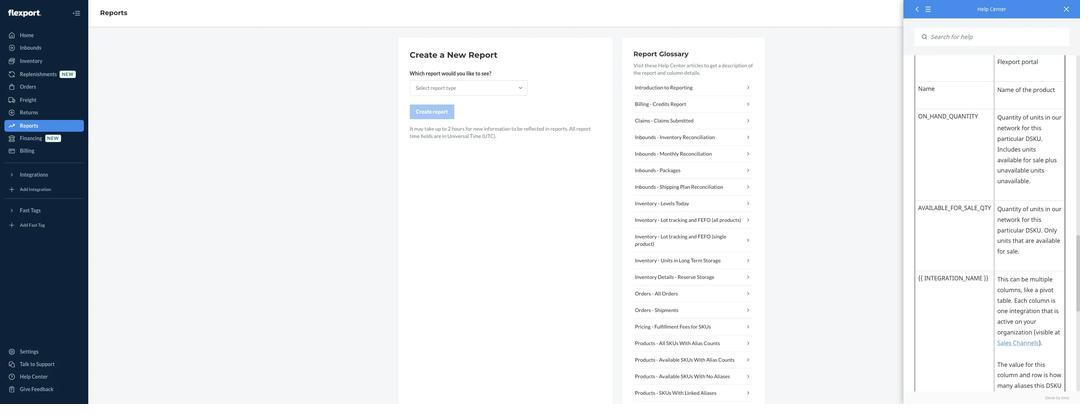 Task type: vqa. For each thing, say whether or not it's contained in the screenshot.
'Number of regions (ascending)'
no



Task type: describe. For each thing, give the bounding box(es) containing it.
- for inventory - lot tracking and fefo (single product)
[[658, 233, 660, 240]]

elevio by dixa link
[[915, 395, 1069, 400]]

report for create a new report
[[469, 50, 498, 60]]

(all
[[712, 217, 719, 223]]

orders for orders - shipments
[[635, 307, 651, 313]]

inbounds - monthly reconciliation button
[[634, 146, 753, 162]]

be
[[517, 125, 523, 132]]

details
[[658, 274, 674, 280]]

products)
[[720, 217, 741, 223]]

product)
[[635, 241, 655, 247]]

pricing - fulfillment fees for skus
[[635, 323, 711, 330]]

inventory details - reserve storage
[[635, 274, 715, 280]]

and for inventory - lot tracking and fefo (all products)
[[689, 217, 697, 223]]

may
[[414, 125, 424, 132]]

storage inside button
[[704, 257, 721, 263]]

products for products - available skus with alias counts
[[635, 357, 656, 363]]

give
[[20, 386, 30, 392]]

- for inbounds - packages
[[657, 167, 659, 173]]

report for billing - credits report
[[671, 101, 686, 107]]

inbounds link
[[4, 42, 84, 54]]

skus down products - available skus with no aliases
[[659, 390, 672, 396]]

skus for products - available skus with alias counts
[[681, 357, 693, 363]]

orders - all orders
[[635, 290, 678, 297]]

new for financing
[[47, 136, 59, 141]]

add for add fast tag
[[20, 222, 28, 228]]

inventory - lot tracking and fefo (single product)
[[635, 233, 727, 247]]

0 horizontal spatial in
[[442, 133, 447, 139]]

and for inventory - lot tracking and fefo (single product)
[[689, 233, 697, 240]]

- for products - available skus with alias counts
[[657, 357, 658, 363]]

inventory for inventory - units in long term storage
[[635, 257, 657, 263]]

tracking for (single
[[669, 233, 688, 240]]

inbounds for inbounds - packages
[[635, 167, 656, 173]]

for inside it may take up to 2 hours for new information to be reflected in reports. all report time fields are in universal time (utc).
[[466, 125, 472, 132]]

home
[[20, 32, 34, 38]]

no
[[707, 373, 713, 379]]

tag
[[38, 222, 45, 228]]

submitted
[[670, 117, 694, 124]]

hours
[[452, 125, 465, 132]]

available for products - available skus with alias counts
[[659, 357, 680, 363]]

feedback
[[31, 386, 54, 392]]

get
[[710, 62, 718, 68]]

linked
[[685, 390, 700, 396]]

report glossary
[[634, 50, 689, 58]]

inbounds for inbounds - monthly reconciliation
[[635, 151, 656, 157]]

2 claims from the left
[[654, 117, 669, 124]]

inventory - units in long term storage
[[635, 257, 721, 263]]

which
[[410, 70, 425, 77]]

- for products - all skus with alias counts
[[657, 340, 658, 346]]

would
[[442, 70, 456, 77]]

inventory - lot tracking and fefo (all products)
[[635, 217, 741, 223]]

talk to support
[[20, 361, 55, 367]]

give feedback
[[20, 386, 54, 392]]

home link
[[4, 29, 84, 41]]

inventory - units in long term storage button
[[634, 252, 753, 269]]

orders - shipments button
[[634, 302, 753, 319]]

to right like
[[476, 70, 481, 77]]

help center link
[[4, 371, 84, 383]]

inbounds - packages button
[[634, 162, 753, 179]]

time
[[470, 133, 481, 139]]

introduction to reporting button
[[634, 79, 753, 96]]

talk to support link
[[4, 358, 84, 370]]

elevio by dixa
[[1046, 395, 1069, 400]]

new for replenishments
[[62, 72, 74, 77]]

claims - claims submitted
[[635, 117, 694, 124]]

fefo for (single
[[698, 233, 711, 240]]

settings
[[20, 348, 39, 355]]

add fast tag link
[[4, 219, 84, 231]]

information
[[484, 125, 511, 132]]

inbounds for inbounds - shipping plan reconciliation
[[635, 184, 656, 190]]

skus for products - available skus with no aliases
[[681, 373, 693, 379]]

center inside help center link
[[32, 374, 48, 380]]

select report type
[[416, 85, 456, 91]]

it
[[410, 125, 413, 132]]

which report would you like to see?
[[410, 70, 492, 77]]

- for claims - claims submitted
[[651, 117, 653, 124]]

- inside "button"
[[675, 274, 677, 280]]

create report
[[416, 109, 448, 115]]

packages
[[660, 167, 681, 173]]

and inside visit these help center articles to get a description of the report and column details.
[[658, 70, 666, 76]]

inbounds for inbounds - inventory reconciliation
[[635, 134, 656, 140]]

inventory up monthly
[[660, 134, 682, 140]]

Search search field
[[927, 28, 1069, 46]]

you
[[457, 70, 465, 77]]

description
[[722, 62, 748, 68]]

integrations button
[[4, 169, 84, 181]]

products for products - all skus with alias counts
[[635, 340, 656, 346]]

shipments
[[655, 307, 679, 313]]

reflected
[[524, 125, 544, 132]]

time
[[410, 133, 420, 139]]

flexport logo image
[[8, 9, 41, 17]]

to left be
[[512, 125, 516, 132]]

0 vertical spatial aliases
[[714, 373, 730, 379]]

settings link
[[4, 346, 84, 358]]

add for add integration
[[20, 187, 28, 192]]

products - available skus with alias counts button
[[634, 352, 753, 368]]

dixa
[[1062, 395, 1069, 400]]

these
[[645, 62, 657, 68]]

visit these help center articles to get a description of the report and column details.
[[634, 62, 753, 76]]

products for products - skus with linked aliases
[[635, 390, 656, 396]]

- for billing - credits report
[[650, 101, 652, 107]]

new
[[447, 50, 466, 60]]

visit
[[634, 62, 644, 68]]

inventory for inventory details - reserve storage
[[635, 274, 657, 280]]

new inside it may take up to 2 hours for new information to be reflected in reports. all report time fields are in universal time (utc).
[[473, 125, 483, 132]]

to inside 'link'
[[30, 361, 35, 367]]

- for pricing - fulfillment fees for skus
[[652, 323, 654, 330]]

report for select report type
[[431, 85, 445, 91]]

pricing - fulfillment fees for skus button
[[634, 319, 753, 335]]

- for inbounds - shipping plan reconciliation
[[657, 184, 659, 190]]

with for products - available skus with no aliases
[[694, 373, 706, 379]]

are
[[434, 133, 441, 139]]

create for create report
[[416, 109, 432, 115]]

levels
[[661, 200, 675, 206]]

returns link
[[4, 107, 84, 118]]

type
[[446, 85, 456, 91]]

with for products - all skus with alias counts
[[680, 340, 691, 346]]

reconciliation for inbounds - monthly reconciliation
[[680, 151, 712, 157]]

2 vertical spatial help
[[20, 374, 31, 380]]

glossary
[[659, 50, 689, 58]]

term
[[691, 257, 703, 263]]

(single
[[712, 233, 727, 240]]

orders up the shipments at the bottom of page
[[662, 290, 678, 297]]

- for inbounds - monthly reconciliation
[[657, 151, 659, 157]]

freight
[[20, 97, 36, 103]]

elevio
[[1046, 395, 1056, 400]]

credits
[[653, 101, 670, 107]]

articles
[[687, 62, 704, 68]]

for inside button
[[691, 323, 698, 330]]

lot for inventory - lot tracking and fefo (single product)
[[661, 233, 668, 240]]

1 vertical spatial reports link
[[4, 120, 84, 132]]

report for which report would you like to see?
[[426, 70, 441, 77]]

integration
[[29, 187, 51, 192]]

1 horizontal spatial help center
[[978, 6, 1007, 13]]

with for products - available skus with alias counts
[[694, 357, 706, 363]]

select
[[416, 85, 430, 91]]

fees
[[680, 323, 690, 330]]

freight link
[[4, 94, 84, 106]]

a inside visit these help center articles to get a description of the report and column details.
[[719, 62, 721, 68]]

orders for orders
[[20, 84, 36, 90]]



Task type: locate. For each thing, give the bounding box(es) containing it.
1 add from the top
[[20, 187, 28, 192]]

add inside add integration "link"
[[20, 187, 28, 192]]

close navigation image
[[72, 9, 81, 18]]

products inside products - all skus with alias counts button
[[635, 340, 656, 346]]

alias up "no"
[[707, 357, 718, 363]]

aliases right "no"
[[714, 373, 730, 379]]

create inside button
[[416, 109, 432, 115]]

1 fefo from the top
[[698, 217, 711, 223]]

help inside visit these help center articles to get a description of the report and column details.
[[658, 62, 669, 68]]

1 products from the top
[[635, 340, 656, 346]]

1 vertical spatial fast
[[29, 222, 37, 228]]

0 vertical spatial fefo
[[698, 217, 711, 223]]

orders for orders - all orders
[[635, 290, 651, 297]]

report up up
[[433, 109, 448, 115]]

inventory up replenishments
[[20, 58, 42, 64]]

in
[[545, 125, 550, 132], [442, 133, 447, 139], [674, 257, 678, 263]]

all for products
[[659, 340, 665, 346]]

financing
[[20, 135, 42, 141]]

tracking down inventory - lot tracking and fefo (all products)
[[669, 233, 688, 240]]

2 horizontal spatial new
[[473, 125, 483, 132]]

add left integration
[[20, 187, 28, 192]]

fefo left (all
[[698, 217, 711, 223]]

- up inventory - units in long term storage
[[658, 233, 660, 240]]

billing - credits report button
[[634, 96, 753, 113]]

- for inbounds - inventory reconciliation
[[657, 134, 659, 140]]

alias
[[692, 340, 703, 346], [707, 357, 718, 363]]

- left 'shipping'
[[657, 184, 659, 190]]

help up search search field
[[978, 6, 989, 13]]

for
[[466, 125, 472, 132], [691, 323, 698, 330]]

report
[[469, 50, 498, 60], [634, 50, 657, 58], [671, 101, 686, 107]]

report down these
[[642, 70, 657, 76]]

- for inventory - levels today
[[658, 200, 660, 206]]

inventory - levels today
[[635, 200, 689, 206]]

reconciliation down inbounds - inventory reconciliation button
[[680, 151, 712, 157]]

0 vertical spatial add
[[20, 187, 28, 192]]

1 horizontal spatial help
[[658, 62, 669, 68]]

for up time
[[466, 125, 472, 132]]

skus down orders - shipments 'button'
[[699, 323, 711, 330]]

in left long
[[674, 257, 678, 263]]

2 vertical spatial all
[[659, 340, 665, 346]]

details.
[[685, 70, 701, 76]]

0 horizontal spatial help center
[[20, 374, 48, 380]]

- left packages
[[657, 167, 659, 173]]

skus down pricing - fulfillment fees for skus
[[666, 340, 679, 346]]

to right talk
[[30, 361, 35, 367]]

add down fast tags
[[20, 222, 28, 228]]

all
[[569, 125, 576, 132], [655, 290, 661, 297], [659, 340, 665, 346]]

help center up give feedback
[[20, 374, 48, 380]]

tracking for (all
[[669, 217, 688, 223]]

alias inside button
[[692, 340, 703, 346]]

universal
[[448, 133, 469, 139]]

0 horizontal spatial a
[[440, 50, 445, 60]]

like
[[466, 70, 475, 77]]

0 horizontal spatial reports link
[[4, 120, 84, 132]]

column
[[667, 70, 684, 76]]

all right reports.
[[569, 125, 576, 132]]

0 vertical spatial reports link
[[100, 9, 127, 17]]

0 horizontal spatial claims
[[635, 117, 650, 124]]

inventory up orders - all orders
[[635, 274, 657, 280]]

products - available skus with alias counts
[[635, 357, 735, 363]]

orders up freight
[[20, 84, 36, 90]]

and inside the inventory - lot tracking and fefo (single product)
[[689, 233, 697, 240]]

2 vertical spatial center
[[32, 374, 48, 380]]

1 horizontal spatial billing
[[635, 101, 649, 107]]

2 vertical spatial and
[[689, 233, 697, 240]]

inventory for inventory
[[20, 58, 42, 64]]

3 products from the top
[[635, 373, 656, 379]]

lot for inventory - lot tracking and fefo (all products)
[[661, 217, 668, 223]]

inventory - levels today button
[[634, 195, 753, 212]]

- down fulfillment
[[657, 340, 658, 346]]

1 vertical spatial help
[[658, 62, 669, 68]]

2 available from the top
[[659, 373, 680, 379]]

1 vertical spatial center
[[670, 62, 686, 68]]

inbounds - inventory reconciliation
[[635, 134, 715, 140]]

inbounds
[[20, 45, 41, 51], [635, 134, 656, 140], [635, 151, 656, 157], [635, 167, 656, 173], [635, 184, 656, 190]]

2 horizontal spatial report
[[671, 101, 686, 107]]

orders - all orders button
[[634, 286, 753, 302]]

all down fulfillment
[[659, 340, 665, 346]]

1 vertical spatial counts
[[719, 357, 735, 363]]

center
[[990, 6, 1007, 13], [670, 62, 686, 68], [32, 374, 48, 380]]

fefo left (single
[[698, 233, 711, 240]]

0 horizontal spatial center
[[32, 374, 48, 380]]

lot up units
[[661, 233, 668, 240]]

- for products - skus with linked aliases
[[657, 390, 658, 396]]

fefo
[[698, 217, 711, 223], [698, 233, 711, 240]]

0 vertical spatial tracking
[[669, 217, 688, 223]]

storage inside "button"
[[697, 274, 715, 280]]

0 horizontal spatial new
[[47, 136, 59, 141]]

storage right term
[[704, 257, 721, 263]]

- inside button
[[657, 340, 658, 346]]

plan
[[680, 184, 690, 190]]

0 vertical spatial lot
[[661, 217, 668, 223]]

1 vertical spatial help center
[[20, 374, 48, 380]]

help center
[[978, 6, 1007, 13], [20, 374, 48, 380]]

report up see?
[[469, 50, 498, 60]]

integrations
[[20, 171, 48, 178]]

1 horizontal spatial alias
[[707, 357, 718, 363]]

with left linked
[[673, 390, 684, 396]]

-
[[650, 101, 652, 107], [651, 117, 653, 124], [657, 134, 659, 140], [657, 151, 659, 157], [657, 167, 659, 173], [657, 184, 659, 190], [658, 200, 660, 206], [658, 217, 660, 223], [658, 233, 660, 240], [658, 257, 660, 263], [675, 274, 677, 280], [652, 290, 654, 297], [652, 307, 654, 313], [652, 323, 654, 330], [657, 340, 658, 346], [657, 357, 658, 363], [657, 373, 658, 379], [657, 390, 658, 396]]

inventory for inventory - lot tracking and fefo (all products)
[[635, 217, 657, 223]]

- up products - skus with linked aliases
[[657, 373, 658, 379]]

to left reporting at the right
[[665, 84, 669, 91]]

center down talk to support
[[32, 374, 48, 380]]

units
[[661, 257, 673, 263]]

products inside 'products - available skus with alias counts' button
[[635, 357, 656, 363]]

2 vertical spatial new
[[47, 136, 59, 141]]

to inside visit these help center articles to get a description of the report and column details.
[[704, 62, 709, 68]]

2 vertical spatial in
[[674, 257, 678, 263]]

available
[[659, 357, 680, 363], [659, 373, 680, 379]]

fefo inside the inventory - lot tracking and fefo (single product)
[[698, 233, 711, 240]]

1 horizontal spatial a
[[719, 62, 721, 68]]

lot down the inventory - levels today
[[661, 217, 668, 223]]

1 claims from the left
[[635, 117, 650, 124]]

by
[[1057, 395, 1061, 400]]

- down the inventory - levels today
[[658, 217, 660, 223]]

0 vertical spatial for
[[466, 125, 472, 132]]

0 vertical spatial center
[[990, 6, 1007, 13]]

create up which
[[410, 50, 438, 60]]

- left the shipments at the bottom of page
[[652, 307, 654, 313]]

billing for billing - credits report
[[635, 101, 649, 107]]

create for create a new report
[[410, 50, 438, 60]]

- for inventory - lot tracking and fefo (all products)
[[658, 217, 660, 223]]

skus
[[699, 323, 711, 330], [666, 340, 679, 346], [681, 357, 693, 363], [681, 373, 693, 379], [659, 390, 672, 396]]

0 vertical spatial counts
[[704, 340, 720, 346]]

orders up orders - shipments
[[635, 290, 651, 297]]

help center up search search field
[[978, 6, 1007, 13]]

report left type
[[431, 85, 445, 91]]

pricing
[[635, 323, 651, 330]]

0 vertical spatial reports
[[100, 9, 127, 17]]

lot
[[661, 217, 668, 223], [661, 233, 668, 240]]

to left 2
[[442, 125, 447, 132]]

to inside 'button'
[[665, 84, 669, 91]]

2 vertical spatial reconciliation
[[691, 184, 723, 190]]

report inside button
[[671, 101, 686, 107]]

new up time
[[473, 125, 483, 132]]

products inside the products - skus with linked aliases button
[[635, 390, 656, 396]]

orders link
[[4, 81, 84, 93]]

2 horizontal spatial center
[[990, 6, 1007, 13]]

report inside visit these help center articles to get a description of the report and column details.
[[642, 70, 657, 76]]

0 vertical spatial all
[[569, 125, 576, 132]]

long
[[679, 257, 690, 263]]

center up search search field
[[990, 6, 1007, 13]]

fast inside dropdown button
[[20, 207, 30, 213]]

help down report glossary
[[658, 62, 669, 68]]

1 horizontal spatial new
[[62, 72, 74, 77]]

add fast tag
[[20, 222, 45, 228]]

0 vertical spatial a
[[440, 50, 445, 60]]

create report button
[[410, 105, 454, 119]]

- right pricing
[[652, 323, 654, 330]]

aliases right linked
[[701, 390, 717, 396]]

- right details
[[675, 274, 677, 280]]

fefo for (all
[[698, 217, 711, 223]]

all inside button
[[655, 290, 661, 297]]

- down billing - credits report
[[651, 117, 653, 124]]

all inside button
[[659, 340, 665, 346]]

1 vertical spatial a
[[719, 62, 721, 68]]

1 vertical spatial reports
[[20, 123, 38, 129]]

0 vertical spatial help
[[978, 6, 989, 13]]

and
[[658, 70, 666, 76], [689, 217, 697, 223], [689, 233, 697, 240]]

with
[[680, 340, 691, 346], [694, 357, 706, 363], [694, 373, 706, 379], [673, 390, 684, 396]]

0 horizontal spatial report
[[469, 50, 498, 60]]

reconciliation for inbounds - inventory reconciliation
[[683, 134, 715, 140]]

- inside 'button'
[[652, 307, 654, 313]]

returns
[[20, 109, 38, 116]]

and left column
[[658, 70, 666, 76]]

claims down billing - credits report
[[635, 117, 650, 124]]

products - available skus with no aliases
[[635, 373, 730, 379]]

available for products - available skus with no aliases
[[659, 373, 680, 379]]

billing down financing at the left top
[[20, 148, 34, 154]]

- left monthly
[[657, 151, 659, 157]]

to left get at the top right of the page
[[704, 62, 709, 68]]

1 vertical spatial reconciliation
[[680, 151, 712, 157]]

counts inside button
[[719, 357, 735, 363]]

inventory
[[20, 58, 42, 64], [660, 134, 682, 140], [635, 200, 657, 206], [635, 217, 657, 223], [635, 233, 657, 240], [635, 257, 657, 263], [635, 274, 657, 280]]

new up orders link
[[62, 72, 74, 77]]

0 horizontal spatial alias
[[692, 340, 703, 346]]

2 horizontal spatial in
[[674, 257, 678, 263]]

all for orders
[[655, 290, 661, 297]]

inventory link
[[4, 55, 84, 67]]

1 tracking from the top
[[669, 217, 688, 223]]

1 vertical spatial available
[[659, 373, 680, 379]]

1 vertical spatial add
[[20, 222, 28, 228]]

1 vertical spatial fefo
[[698, 233, 711, 240]]

counts inside button
[[704, 340, 720, 346]]

inbounds left packages
[[635, 167, 656, 173]]

inbounds down the claims - claims submitted
[[635, 134, 656, 140]]

1 vertical spatial all
[[655, 290, 661, 297]]

inventory up product) on the bottom of the page
[[635, 233, 657, 240]]

inbounds down inbounds - packages
[[635, 184, 656, 190]]

billing inside button
[[635, 101, 649, 107]]

tracking
[[669, 217, 688, 223], [669, 233, 688, 240]]

in inside button
[[674, 257, 678, 263]]

report inside it may take up to 2 hours for new information to be reflected in reports. all report time fields are in universal time (utc).
[[577, 125, 591, 132]]

skus for products - all skus with alias counts
[[666, 340, 679, 346]]

0 vertical spatial help center
[[978, 6, 1007, 13]]

1 vertical spatial create
[[416, 109, 432, 115]]

reports
[[100, 9, 127, 17], [20, 123, 38, 129]]

2 lot from the top
[[661, 233, 668, 240]]

fulfillment
[[655, 323, 679, 330]]

0 vertical spatial in
[[545, 125, 550, 132]]

alias for products - all skus with alias counts
[[692, 340, 703, 346]]

2 products from the top
[[635, 357, 656, 363]]

and down inventory - lot tracking and fefo (all products) button
[[689, 233, 697, 240]]

report up these
[[634, 50, 657, 58]]

all up orders - shipments
[[655, 290, 661, 297]]

inbounds down home at the top left of the page
[[20, 45, 41, 51]]

1 horizontal spatial report
[[634, 50, 657, 58]]

orders up pricing
[[635, 307, 651, 313]]

tags
[[31, 207, 41, 213]]

storage
[[704, 257, 721, 263], [697, 274, 715, 280]]

reserve
[[678, 274, 696, 280]]

1 vertical spatial and
[[689, 217, 697, 223]]

fast tags
[[20, 207, 41, 213]]

skus up products - available skus with no aliases
[[681, 357, 693, 363]]

0 vertical spatial fast
[[20, 207, 30, 213]]

1 horizontal spatial in
[[545, 125, 550, 132]]

add integration
[[20, 187, 51, 192]]

introduction to reporting
[[635, 84, 693, 91]]

- for inventory - units in long term storage
[[658, 257, 660, 263]]

inventory down the inventory - levels today
[[635, 217, 657, 223]]

add inside add fast tag link
[[20, 222, 28, 228]]

with down products - all skus with alias counts button
[[694, 357, 706, 363]]

1 vertical spatial in
[[442, 133, 447, 139]]

1 horizontal spatial reports link
[[100, 9, 127, 17]]

products - skus with linked aliases
[[635, 390, 717, 396]]

take
[[425, 125, 434, 132]]

lot inside the inventory - lot tracking and fefo (single product)
[[661, 233, 668, 240]]

- left levels
[[658, 200, 660, 206]]

0 vertical spatial storage
[[704, 257, 721, 263]]

inbounds inside "button"
[[635, 167, 656, 173]]

inventory inside "button"
[[635, 274, 657, 280]]

report for create report
[[433, 109, 448, 115]]

- for products - available skus with no aliases
[[657, 373, 658, 379]]

tracking inside the inventory - lot tracking and fefo (single product)
[[669, 233, 688, 240]]

1 vertical spatial storage
[[697, 274, 715, 280]]

tracking down "today"
[[669, 217, 688, 223]]

1 horizontal spatial center
[[670, 62, 686, 68]]

reconciliation down claims - claims submitted button at top
[[683, 134, 715, 140]]

see?
[[482, 70, 492, 77]]

- inside "button"
[[657, 167, 659, 173]]

inbounds up inbounds - packages
[[635, 151, 656, 157]]

0 horizontal spatial billing
[[20, 148, 34, 154]]

inventory inside the inventory - lot tracking and fefo (single product)
[[635, 233, 657, 240]]

1 vertical spatial billing
[[20, 148, 34, 154]]

alias inside button
[[707, 357, 718, 363]]

1 vertical spatial lot
[[661, 233, 668, 240]]

4 products from the top
[[635, 390, 656, 396]]

inventory - lot tracking and fefo (single product) button
[[634, 229, 753, 252]]

a right get at the top right of the page
[[719, 62, 721, 68]]

skus down products - available skus with alias counts at the right bottom
[[681, 373, 693, 379]]

orders
[[20, 84, 36, 90], [635, 290, 651, 297], [662, 290, 678, 297], [635, 307, 651, 313]]

billing down introduction
[[635, 101, 649, 107]]

2 tracking from the top
[[669, 233, 688, 240]]

1 available from the top
[[659, 357, 680, 363]]

1 vertical spatial aliases
[[701, 390, 717, 396]]

storage right 'reserve'
[[697, 274, 715, 280]]

- down products - all skus with alias counts
[[657, 357, 658, 363]]

report right reports.
[[577, 125, 591, 132]]

report up the select report type
[[426, 70, 441, 77]]

1 vertical spatial tracking
[[669, 233, 688, 240]]

reports.
[[551, 125, 568, 132]]

help up give
[[20, 374, 31, 380]]

0 vertical spatial available
[[659, 357, 680, 363]]

with inside button
[[680, 340, 691, 346]]

in left reports.
[[545, 125, 550, 132]]

1 horizontal spatial reports
[[100, 9, 127, 17]]

inventory down product) on the bottom of the page
[[635, 257, 657, 263]]

1 lot from the top
[[661, 217, 668, 223]]

with left "no"
[[694, 373, 706, 379]]

alias down pricing - fulfillment fees for skus button at the bottom
[[692, 340, 703, 346]]

- for orders - all orders
[[652, 290, 654, 297]]

all inside it may take up to 2 hours for new information to be reflected in reports. all report time fields are in universal time (utc).
[[569, 125, 576, 132]]

1 horizontal spatial claims
[[654, 117, 669, 124]]

available up products - skus with linked aliases
[[659, 373, 680, 379]]

inventory details - reserve storage button
[[634, 269, 753, 286]]

fast left tag
[[29, 222, 37, 228]]

0 vertical spatial reconciliation
[[683, 134, 715, 140]]

0 vertical spatial alias
[[692, 340, 703, 346]]

billing - credits report
[[635, 101, 686, 107]]

report inside create report button
[[433, 109, 448, 115]]

- for orders - shipments
[[652, 307, 654, 313]]

(utc).
[[482, 133, 497, 139]]

skus inside button
[[666, 340, 679, 346]]

inbounds - shipping plan reconciliation button
[[634, 179, 753, 195]]

- down products - available skus with no aliases
[[657, 390, 658, 396]]

alias for products - available skus with alias counts
[[707, 357, 718, 363]]

add
[[20, 187, 28, 192], [20, 222, 28, 228]]

for right the fees
[[691, 323, 698, 330]]

orders inside 'button'
[[635, 307, 651, 313]]

inbounds for inbounds
[[20, 45, 41, 51]]

support
[[36, 361, 55, 367]]

reports link
[[100, 9, 127, 17], [4, 120, 84, 132]]

0 horizontal spatial reports
[[20, 123, 38, 129]]

create a new report
[[410, 50, 498, 60]]

1 vertical spatial alias
[[707, 357, 718, 363]]

counts for products - available skus with alias counts
[[719, 357, 735, 363]]

inbounds - monthly reconciliation
[[635, 151, 712, 157]]

- inside the inventory - lot tracking and fefo (single product)
[[658, 233, 660, 240]]

report
[[642, 70, 657, 76], [426, 70, 441, 77], [431, 85, 445, 91], [433, 109, 448, 115], [577, 125, 591, 132]]

create up may
[[416, 109, 432, 115]]

counts for products - all skus with alias counts
[[704, 340, 720, 346]]

1 horizontal spatial for
[[691, 323, 698, 330]]

inventory for inventory - lot tracking and fefo (single product)
[[635, 233, 657, 240]]

reconciliation down inbounds - packages "button"
[[691, 184, 723, 190]]

products - available skus with no aliases button
[[634, 368, 753, 385]]

fields
[[421, 133, 433, 139]]

center inside visit these help center articles to get a description of the report and column details.
[[670, 62, 686, 68]]

0 vertical spatial and
[[658, 70, 666, 76]]

- left credits
[[650, 101, 652, 107]]

0 horizontal spatial help
[[20, 374, 31, 380]]

fast left tags
[[20, 207, 30, 213]]

0 vertical spatial new
[[62, 72, 74, 77]]

available down products - all skus with alias counts
[[659, 357, 680, 363]]

inbounds - shipping plan reconciliation
[[635, 184, 723, 190]]

0 horizontal spatial for
[[466, 125, 472, 132]]

billing for billing
[[20, 148, 34, 154]]

with down the fees
[[680, 340, 691, 346]]

center up column
[[670, 62, 686, 68]]

2 fefo from the top
[[698, 233, 711, 240]]

claims down credits
[[654, 117, 669, 124]]

reporting
[[670, 84, 693, 91]]

0 vertical spatial billing
[[635, 101, 649, 107]]

- down the claims - claims submitted
[[657, 134, 659, 140]]

products for products - available skus with no aliases
[[635, 373, 656, 379]]

2 add from the top
[[20, 222, 28, 228]]

1 vertical spatial for
[[691, 323, 698, 330]]

1 vertical spatial new
[[473, 125, 483, 132]]

0 vertical spatial create
[[410, 50, 438, 60]]

report down reporting at the right
[[671, 101, 686, 107]]

products inside the products - available skus with no aliases button
[[635, 373, 656, 379]]

2 horizontal spatial help
[[978, 6, 989, 13]]

claims - claims submitted button
[[634, 113, 753, 129]]

inventory for inventory - levels today
[[635, 200, 657, 206]]

new up billing link
[[47, 136, 59, 141]]



